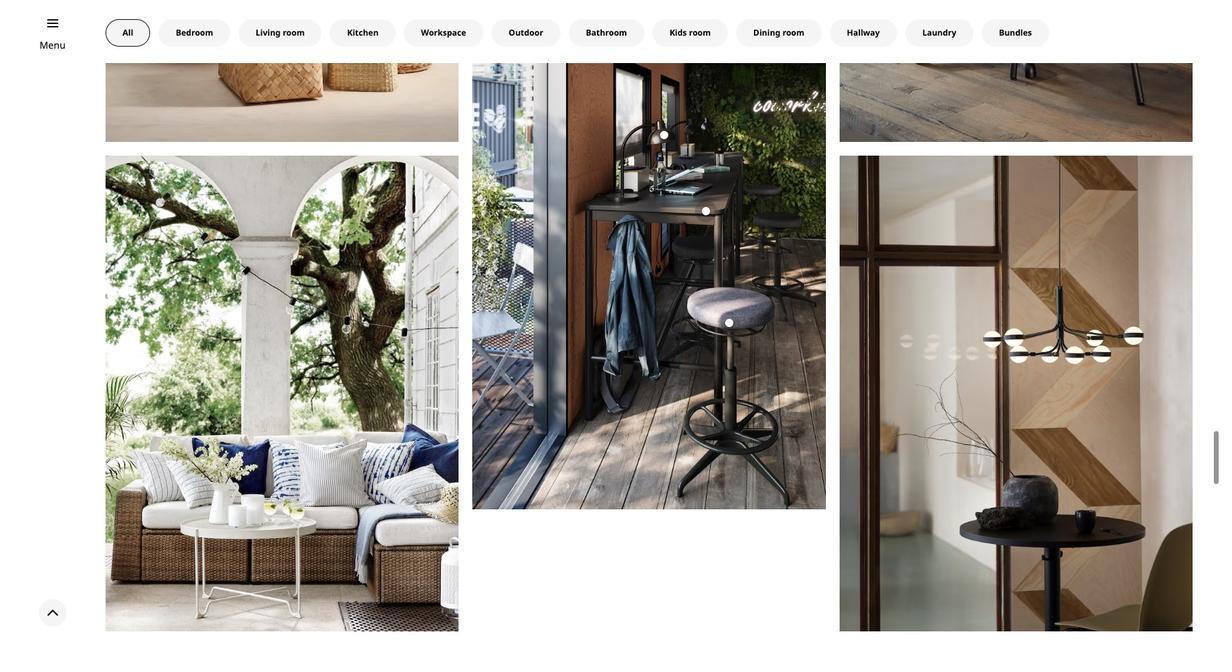 Task type: describe. For each thing, give the bounding box(es) containing it.
living
[[256, 27, 281, 38]]

all
[[123, 27, 133, 38]]

bedroom button
[[159, 19, 230, 47]]

laundry button
[[906, 19, 974, 47]]

menu button
[[40, 38, 66, 53]]

living room
[[256, 27, 305, 38]]

outdoor
[[509, 27, 543, 38]]

bundles button
[[982, 19, 1049, 47]]

room for dining room
[[783, 27, 805, 38]]

hallway
[[847, 27, 880, 38]]

dining room
[[754, 27, 805, 38]]

outdoor button
[[492, 19, 561, 47]]

bathroom
[[586, 27, 627, 38]]

kids room button
[[653, 19, 728, 47]]

kitchen
[[347, 27, 379, 38]]

workspace button
[[404, 19, 483, 47]]

workspace
[[421, 27, 466, 38]]

bedroom
[[176, 27, 213, 38]]

laundry
[[923, 27, 957, 38]]



Task type: vqa. For each thing, say whether or not it's contained in the screenshot.
1st room from left
yes



Task type: locate. For each thing, give the bounding box(es) containing it.
living room button
[[239, 19, 322, 47]]

hallway button
[[830, 19, 897, 47]]

menu
[[40, 38, 66, 51]]

room right kids
[[689, 27, 711, 38]]

1 room from the left
[[283, 27, 305, 38]]

2 horizontal spatial room
[[783, 27, 805, 38]]

kids room
[[670, 27, 711, 38]]

all button
[[105, 19, 150, 47]]

dining
[[754, 27, 781, 38]]

dining room button
[[736, 19, 822, 47]]

bundles
[[999, 27, 1032, 38]]

0 horizontal spatial room
[[283, 27, 305, 38]]

room for living room
[[283, 27, 305, 38]]

room right living
[[283, 27, 305, 38]]

living room corner with white walls, ivory watering can with gold handle, placed on white wall shelf, shadows. image
[[473, 0, 826, 20]]

a round table with two, grey chairs is set in front of multiple bookcases with books on the shelves. image
[[840, 0, 1193, 142]]

room right dining
[[783, 27, 805, 38]]

an eight-armed black storslinga led chandelier hangs above a small round table with pottery. image
[[840, 156, 1193, 632]]

1 horizontal spatial room
[[689, 27, 711, 38]]

3 room from the left
[[783, 27, 805, 38]]

room
[[283, 27, 305, 38], [689, 27, 711, 38], [783, 27, 805, 38]]

kitchen button
[[330, 19, 396, 47]]

a sollerön chaise longue on a garden terrace, covered with strimsporre, ingalill and konstanse covered cushions. image
[[105, 156, 459, 632]]

2 room from the left
[[689, 27, 711, 38]]

a living room that includes lidkullen active sit-stand supports, along with tables and black work lamps placed on top. image
[[473, 34, 826, 509]]

laundry room featuring multiple rectangular växthus baskets placed next to other round växthus baskets. image
[[105, 0, 459, 142]]

room inside 'button'
[[689, 27, 711, 38]]

bathroom button
[[569, 19, 644, 47]]

room for kids room
[[689, 27, 711, 38]]

kids
[[670, 27, 687, 38]]



